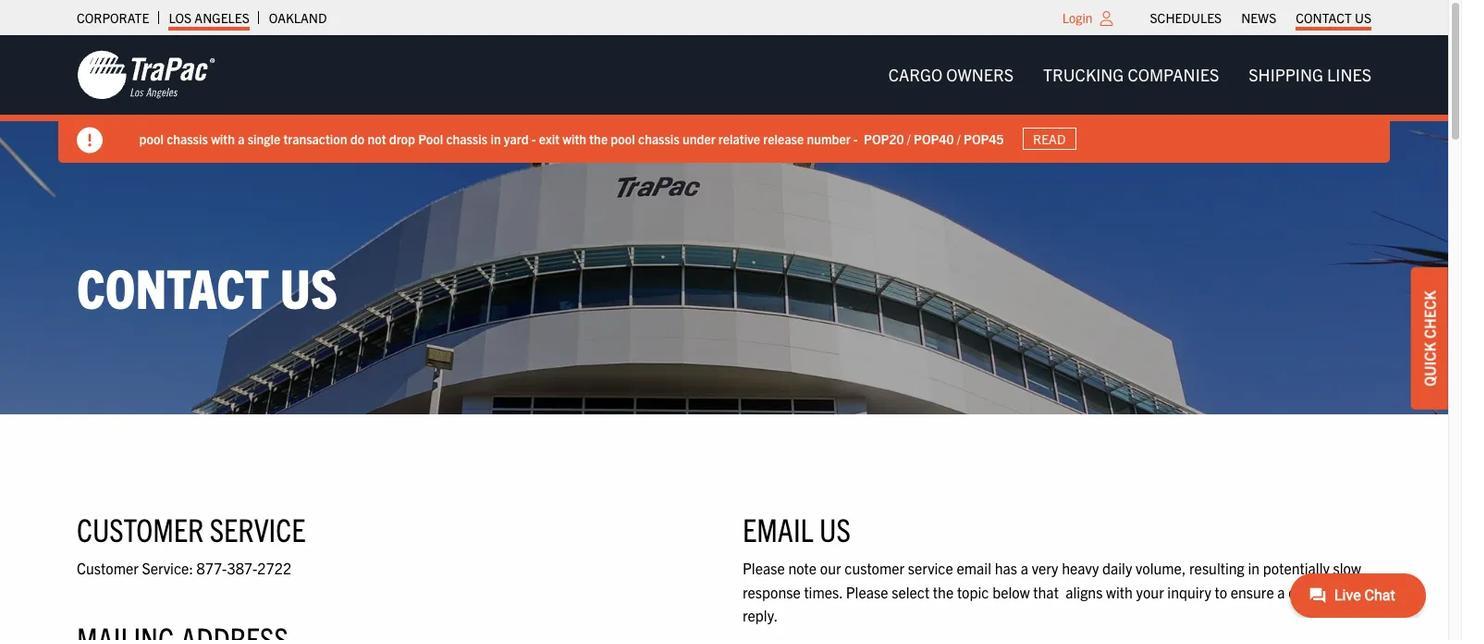 Task type: vqa. For each thing, say whether or not it's contained in the screenshot.
The Enter Reference Number(S) 'text box'
no



Task type: describe. For each thing, give the bounding box(es) containing it.
login link
[[1063, 9, 1093, 26]]

light image
[[1100, 11, 1113, 26]]

1 vertical spatial please
[[846, 582, 889, 601]]

cargo owners link
[[874, 56, 1029, 94]]

volume,
[[1136, 559, 1186, 577]]

response
[[743, 582, 801, 601]]

quicker
[[1289, 582, 1337, 601]]

2722
[[257, 559, 291, 577]]

relative
[[719, 130, 761, 147]]

1 pool from the left
[[140, 130, 164, 147]]

trucking
[[1043, 64, 1124, 85]]

number
[[808, 130, 851, 147]]

pool
[[419, 130, 444, 147]]

2 vertical spatial us
[[820, 509, 851, 548]]

2 pool from the left
[[611, 130, 636, 147]]

email
[[743, 509, 814, 548]]

shipping
[[1249, 64, 1324, 85]]

contact us link
[[1296, 5, 1372, 31]]

exit
[[540, 130, 560, 147]]

menu bar containing cargo owners
[[874, 56, 1387, 94]]

2 vertical spatial a
[[1278, 582, 1285, 601]]

shipping lines
[[1249, 64, 1372, 85]]

trucking companies
[[1043, 64, 1219, 85]]

select
[[892, 582, 930, 601]]

release
[[764, 130, 805, 147]]

contact us inside menu bar
[[1296, 9, 1372, 26]]

3 chassis from the left
[[639, 130, 680, 147]]

customer service: 877-387-2722
[[77, 559, 291, 577]]

solid image
[[77, 128, 103, 154]]

resulting
[[1190, 559, 1245, 577]]

corporate
[[77, 9, 149, 26]]

login
[[1063, 9, 1093, 26]]

heavy
[[1062, 559, 1099, 577]]

los angeles image
[[77, 49, 216, 101]]

email us
[[743, 509, 851, 548]]

pop40
[[914, 130, 955, 147]]

los angeles
[[169, 9, 250, 26]]

drop
[[390, 130, 416, 147]]

schedules
[[1150, 9, 1222, 26]]

1 horizontal spatial with
[[563, 130, 587, 147]]

ensure
[[1231, 582, 1274, 601]]

that
[[1034, 582, 1059, 601]]

1 vertical spatial us
[[280, 252, 338, 320]]

quick
[[1421, 342, 1439, 387]]

yard
[[504, 130, 529, 147]]

1 - from the left
[[532, 130, 537, 147]]

note
[[789, 559, 817, 577]]

schedules link
[[1150, 5, 1222, 31]]

menu bar containing schedules
[[1141, 5, 1382, 31]]

please note our customer service email has a very heavy daily volume, resulting in potentially slow response times. please select the topic below that  aligns with your inquiry to ensure a quicker reply.
[[743, 559, 1362, 625]]

service:
[[142, 559, 193, 577]]

1 / from the left
[[908, 130, 911, 147]]

0 vertical spatial the
[[590, 130, 608, 147]]

read link
[[1023, 127, 1077, 150]]

0 horizontal spatial contact us
[[77, 252, 338, 320]]

0 vertical spatial a
[[238, 130, 245, 147]]

customer service
[[77, 509, 306, 548]]

2 chassis from the left
[[447, 130, 488, 147]]

inquiry
[[1168, 582, 1212, 601]]

slow
[[1333, 559, 1362, 577]]

our
[[820, 559, 841, 577]]

pop45
[[964, 130, 1005, 147]]

potentially
[[1263, 559, 1330, 577]]



Task type: locate. For each thing, give the bounding box(es) containing it.
under
[[683, 130, 716, 147]]

us inside 'contact us' link
[[1355, 9, 1372, 26]]

pop20
[[864, 130, 905, 147]]

with down daily
[[1106, 582, 1133, 601]]

0 vertical spatial us
[[1355, 9, 1372, 26]]

2 horizontal spatial a
[[1278, 582, 1285, 601]]

1 horizontal spatial a
[[1021, 559, 1029, 577]]

customer
[[845, 559, 905, 577]]

chassis down los angeles image
[[167, 130, 209, 147]]

/ left pop40
[[908, 130, 911, 147]]

do
[[351, 130, 365, 147]]

1 vertical spatial customer
[[77, 559, 139, 577]]

1 horizontal spatial in
[[1248, 559, 1260, 577]]

corporate link
[[77, 5, 149, 31]]

cargo owners
[[889, 64, 1014, 85]]

2 / from the left
[[958, 130, 961, 147]]

customer up service:
[[77, 509, 204, 548]]

cargo
[[889, 64, 943, 85]]

contact inside menu bar
[[1296, 9, 1352, 26]]

read
[[1034, 130, 1067, 147]]

1 horizontal spatial contact us
[[1296, 9, 1372, 26]]

0 horizontal spatial chassis
[[167, 130, 209, 147]]

-
[[532, 130, 537, 147], [854, 130, 859, 147]]

0 vertical spatial in
[[491, 130, 502, 147]]

oakland
[[269, 9, 327, 26]]

1 horizontal spatial the
[[933, 582, 954, 601]]

trucking companies link
[[1029, 56, 1234, 94]]

the down service at the bottom
[[933, 582, 954, 601]]

to
[[1215, 582, 1228, 601]]

pool right exit
[[611, 130, 636, 147]]

- right the number at the right top of page
[[854, 130, 859, 147]]

in inside please note our customer service email has a very heavy daily volume, resulting in potentially slow response times. please select the topic below that  aligns with your inquiry to ensure a quicker reply.
[[1248, 559, 1260, 577]]

banner
[[0, 35, 1463, 163]]

customer left service:
[[77, 559, 139, 577]]

news link
[[1242, 5, 1277, 31]]

chassis right 'pool'
[[447, 130, 488, 147]]

companies
[[1128, 64, 1219, 85]]

angeles
[[195, 9, 250, 26]]

2 horizontal spatial us
[[1355, 9, 1372, 26]]

not
[[368, 130, 387, 147]]

in left yard
[[491, 130, 502, 147]]

news
[[1242, 9, 1277, 26]]

menu bar up the shipping at the right of the page
[[1141, 5, 1382, 31]]

0 horizontal spatial pool
[[140, 130, 164, 147]]

1 horizontal spatial /
[[958, 130, 961, 147]]

has
[[995, 559, 1018, 577]]

877-
[[197, 559, 227, 577]]

0 horizontal spatial /
[[908, 130, 911, 147]]

customer for customer service
[[77, 509, 204, 548]]

with inside please note our customer service email has a very heavy daily volume, resulting in potentially slow response times. please select the topic below that  aligns with your inquiry to ensure a quicker reply.
[[1106, 582, 1133, 601]]

contact us
[[1296, 9, 1372, 26], [77, 252, 338, 320]]

a
[[238, 130, 245, 147], [1021, 559, 1029, 577], [1278, 582, 1285, 601]]

2 customer from the top
[[77, 559, 139, 577]]

a left the single
[[238, 130, 245, 147]]

a right the has
[[1021, 559, 1029, 577]]

shipping lines link
[[1234, 56, 1387, 94]]

lines
[[1328, 64, 1372, 85]]

service
[[210, 509, 306, 548]]

topic
[[957, 582, 989, 601]]

1 vertical spatial contact us
[[77, 252, 338, 320]]

in up ensure
[[1248, 559, 1260, 577]]

check
[[1421, 291, 1439, 339]]

1 horizontal spatial chassis
[[447, 130, 488, 147]]

1 customer from the top
[[77, 509, 204, 548]]

los angeles link
[[169, 5, 250, 31]]

1 horizontal spatial -
[[854, 130, 859, 147]]

1 chassis from the left
[[167, 130, 209, 147]]

0 horizontal spatial -
[[532, 130, 537, 147]]

single
[[248, 130, 281, 147]]

0 vertical spatial contact us
[[1296, 9, 1372, 26]]

times.
[[804, 582, 843, 601]]

1 horizontal spatial please
[[846, 582, 889, 601]]

1 vertical spatial contact
[[77, 252, 269, 320]]

contact
[[1296, 9, 1352, 26], [77, 252, 269, 320]]

the right exit
[[590, 130, 608, 147]]

menu bar
[[1141, 5, 1382, 31], [874, 56, 1387, 94]]

1 horizontal spatial pool
[[611, 130, 636, 147]]

0 vertical spatial please
[[743, 559, 785, 577]]

a down potentially
[[1278, 582, 1285, 601]]

1 vertical spatial menu bar
[[874, 56, 1387, 94]]

email
[[957, 559, 992, 577]]

2 horizontal spatial with
[[1106, 582, 1133, 601]]

please down customer
[[846, 582, 889, 601]]

1 vertical spatial the
[[933, 582, 954, 601]]

los
[[169, 9, 192, 26]]

quick check link
[[1412, 267, 1449, 410]]

daily
[[1103, 559, 1133, 577]]

the inside please note our customer service email has a very heavy daily volume, resulting in potentially slow response times. please select the topic below that  aligns with your inquiry to ensure a quicker reply.
[[933, 582, 954, 601]]

1 vertical spatial a
[[1021, 559, 1029, 577]]

service
[[908, 559, 954, 577]]

menu bar down light icon
[[874, 56, 1387, 94]]

2 - from the left
[[854, 130, 859, 147]]

with
[[211, 130, 235, 147], [563, 130, 587, 147], [1106, 582, 1133, 601]]

2 horizontal spatial chassis
[[639, 130, 680, 147]]

1 vertical spatial in
[[1248, 559, 1260, 577]]

with right exit
[[563, 130, 587, 147]]

customer
[[77, 509, 204, 548], [77, 559, 139, 577]]

pool right solid icon
[[140, 130, 164, 147]]

0 vertical spatial menu bar
[[1141, 5, 1382, 31]]

0 horizontal spatial contact
[[77, 252, 269, 320]]

/ left pop45
[[958, 130, 961, 147]]

0 horizontal spatial us
[[280, 252, 338, 320]]

with left the single
[[211, 130, 235, 147]]

0 horizontal spatial please
[[743, 559, 785, 577]]

0 horizontal spatial with
[[211, 130, 235, 147]]

customer for customer service: 877-387-2722
[[77, 559, 139, 577]]

/
[[908, 130, 911, 147], [958, 130, 961, 147]]

quick check
[[1421, 291, 1439, 387]]

pool
[[140, 130, 164, 147], [611, 130, 636, 147]]

0 vertical spatial contact
[[1296, 9, 1352, 26]]

0 horizontal spatial in
[[491, 130, 502, 147]]

chassis left under
[[639, 130, 680, 147]]

chassis
[[167, 130, 209, 147], [447, 130, 488, 147], [639, 130, 680, 147]]

1 horizontal spatial us
[[820, 509, 851, 548]]

oakland link
[[269, 5, 327, 31]]

- left exit
[[532, 130, 537, 147]]

0 horizontal spatial the
[[590, 130, 608, 147]]

banner containing cargo owners
[[0, 35, 1463, 163]]

reply.
[[743, 606, 778, 625]]

please
[[743, 559, 785, 577], [846, 582, 889, 601]]

your
[[1136, 582, 1164, 601]]

very
[[1032, 559, 1059, 577]]

us
[[1355, 9, 1372, 26], [280, 252, 338, 320], [820, 509, 851, 548]]

in
[[491, 130, 502, 147], [1248, 559, 1260, 577]]

387-
[[227, 559, 257, 577]]

the
[[590, 130, 608, 147], [933, 582, 954, 601]]

1 horizontal spatial contact
[[1296, 9, 1352, 26]]

below
[[993, 582, 1030, 601]]

0 horizontal spatial a
[[238, 130, 245, 147]]

0 vertical spatial customer
[[77, 509, 204, 548]]

pool chassis with a single transaction  do not drop pool chassis in yard -  exit with the pool chassis under relative release number -  pop20 / pop40 / pop45
[[140, 130, 1005, 147]]

please up the response
[[743, 559, 785, 577]]

owners
[[947, 64, 1014, 85]]

transaction
[[284, 130, 348, 147]]



